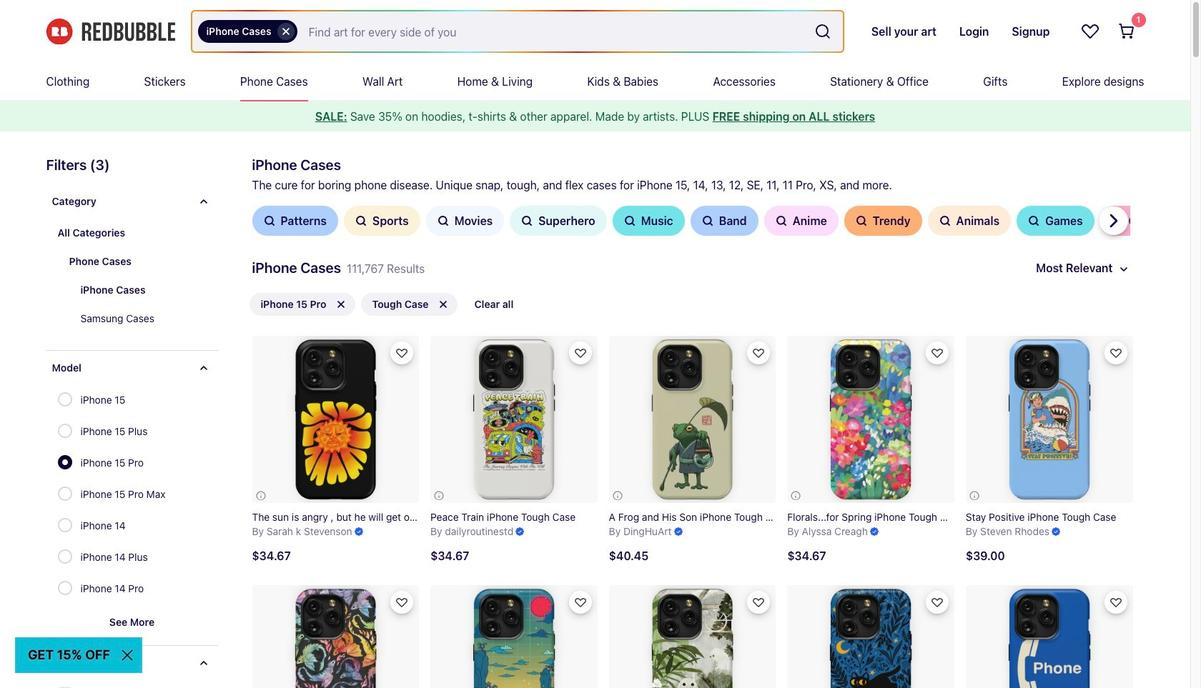 Task type: locate. For each thing, give the bounding box(es) containing it.
there's a ghost in the greenhouse again iphone tough case image
[[609, 586, 776, 689]]

None radio
[[58, 424, 72, 438], [58, 487, 72, 501], [58, 518, 72, 533], [58, 581, 72, 596], [58, 424, 72, 438], [58, 487, 72, 501], [58, 518, 72, 533], [58, 581, 72, 596]]

4 menu item from the left
[[362, 63, 403, 100]]

5 menu item from the left
[[457, 63, 533, 100]]

111,767 results element
[[23, 154, 1180, 689]]

9 menu item from the left
[[983, 63, 1008, 100]]

7 menu item from the left
[[713, 63, 776, 100]]

florals...for spring iphone tough case image
[[787, 336, 954, 503]]

None field
[[192, 11, 843, 51]]

None radio
[[58, 393, 72, 407], [58, 455, 72, 470], [58, 550, 72, 564], [58, 393, 72, 407], [58, 455, 72, 470], [58, 550, 72, 564]]

menu bar
[[46, 63, 1144, 100]]

menu item
[[46, 63, 90, 100], [144, 63, 186, 100], [240, 63, 308, 100], [362, 63, 403, 100], [457, 63, 533, 100], [587, 63, 659, 100], [713, 63, 776, 100], [830, 63, 929, 100], [983, 63, 1008, 100], [1062, 63, 1144, 100]]

peace train iphone tough case image
[[430, 336, 598, 503]]

model option group
[[58, 385, 174, 606]]



Task type: vqa. For each thing, say whether or not it's contained in the screenshot.
9th menu item from the left
yes



Task type: describe. For each thing, give the bounding box(es) containing it.
1 menu item from the left
[[46, 63, 90, 100]]

6 menu item from the left
[[587, 63, 659, 100]]

to the next adventure! iphone tough case image
[[430, 586, 598, 689]]

3 menu item from the left
[[240, 63, 308, 100]]

2 menu item from the left
[[144, 63, 186, 100]]

a frog and his son iphone tough case image
[[609, 336, 776, 503]]

10 menu item from the left
[[1062, 63, 1144, 100]]

the sun is angry , but he will get over it  iphone tough case image
[[252, 336, 419, 503]]

8 menu item from the left
[[830, 63, 929, 100]]

stay positive iphone tough case image
[[966, 336, 1133, 503]]

summer night iphone tough case image
[[787, 586, 954, 689]]

Search term search field
[[297, 11, 809, 51]]

vintage pay phone sign iphone tough case image
[[966, 586, 1133, 689]]

dragon fire dark rainbow iphone tough case image
[[252, 586, 419, 689]]



